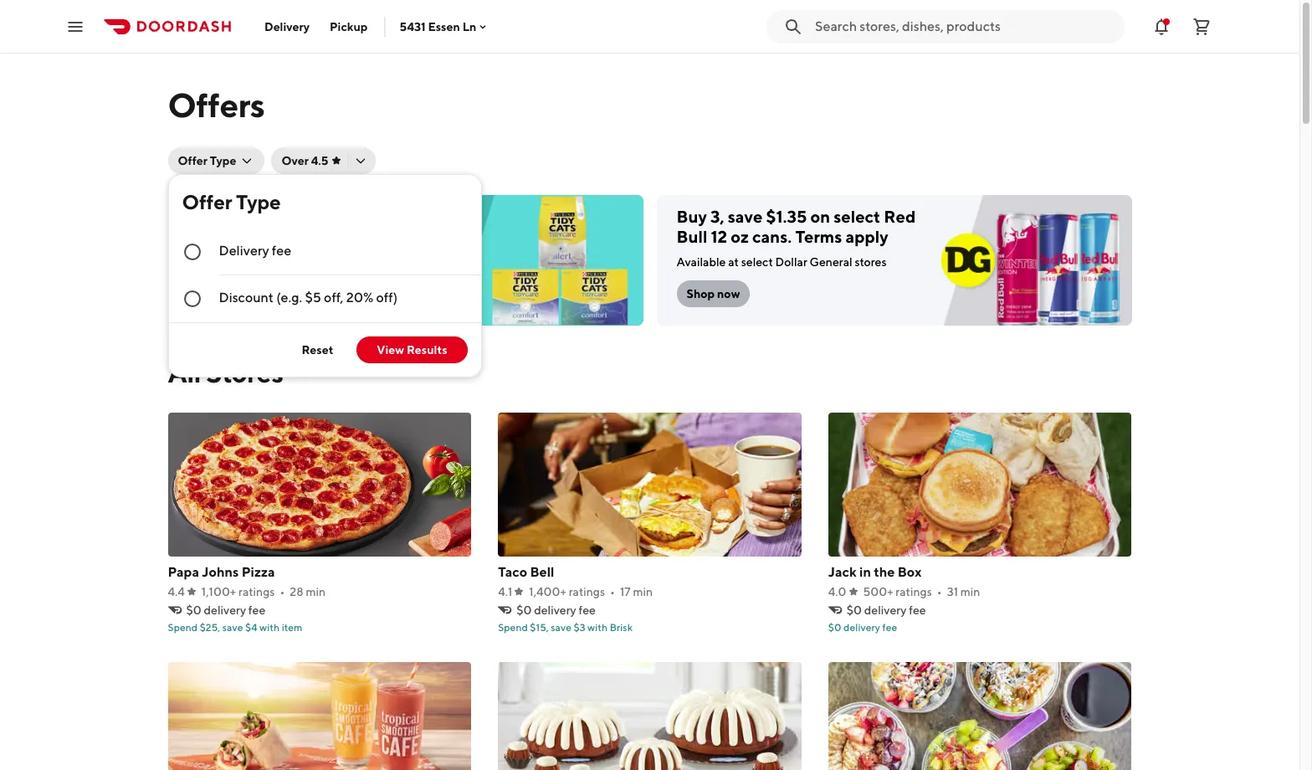 Task type: vqa. For each thing, say whether or not it's contained in the screenshot.
min to the right
yes



Task type: describe. For each thing, give the bounding box(es) containing it.
delivery for delivery
[[264, 20, 310, 33]]

5431 essen ln button
[[400, 20, 490, 33]]

• for papa johns pizza
[[280, 585, 285, 598]]

0 horizontal spatial now
[[188, 255, 213, 269]]

view results button
[[357, 336, 467, 363]]

$0 for papa
[[186, 603, 201, 617]]

taco bell
[[498, 564, 555, 580]]

4.0
[[828, 585, 847, 598]]

• for taco bell
[[610, 585, 615, 598]]

results
[[407, 343, 447, 357]]

500+
[[863, 585, 894, 598]]

now
[[717, 287, 740, 300]]

off)
[[376, 290, 398, 306]]

1,400+
[[529, 585, 567, 598]]

31
[[947, 585, 958, 598]]

fee for papa johns pizza
[[248, 603, 266, 617]]

$3
[[574, 621, 586, 634]]

oz
[[731, 227, 749, 246]]

essen
[[428, 20, 460, 33]]

• 31 min
[[937, 585, 981, 598]]

discount
[[219, 290, 274, 306]]

off,
[[324, 290, 344, 306]]

papa johns pizza
[[168, 564, 275, 580]]

available at select dollar general stores
[[677, 255, 887, 269]]

taco
[[498, 564, 527, 580]]

at
[[728, 255, 739, 269]]

brisk
[[610, 621, 633, 634]]

4.5
[[311, 154, 328, 167]]

box
[[898, 564, 922, 580]]

5431 essen ln
[[400, 20, 476, 33]]

on for $1.35
[[811, 207, 830, 226]]

option group containing delivery fee
[[169, 229, 481, 322]]

1 vertical spatial type
[[236, 190, 281, 213]]

buy 3, save $1.35 on select red bull 12 oz cans. terms apply
[[677, 207, 916, 246]]

1,400+ ratings
[[529, 585, 605, 598]]

over 4.5 button
[[272, 147, 376, 174]]

buy 1, save $1 on select tidy cats and more
[[188, 207, 402, 246]]

johns
[[202, 564, 239, 580]]

view results
[[377, 343, 447, 357]]

1,
[[222, 207, 233, 226]]

stores
[[855, 255, 887, 269]]

order now button
[[188, 280, 268, 307]]

0 items, open order cart image
[[1192, 16, 1212, 36]]

ratings for taco bell
[[569, 585, 605, 598]]

offers
[[168, 85, 265, 125]]

spend for taco
[[498, 621, 528, 634]]

discount (e.g. $5 off, 20% off)
[[219, 290, 398, 306]]

over 4.5
[[282, 154, 328, 167]]

$0 delivery fee for johns
[[186, 603, 266, 617]]

500+ ratings
[[863, 585, 932, 598]]

ratings for papa johns pizza
[[239, 585, 275, 598]]

delivery for delivery fee
[[219, 243, 269, 259]]

Delivery fee radio
[[169, 229, 481, 275]]

and
[[227, 227, 257, 246]]

available
[[677, 255, 726, 269]]

save for $1
[[236, 207, 271, 226]]

dollar
[[775, 255, 808, 269]]

pizza
[[242, 564, 275, 580]]

$0 delivery fee for bell
[[517, 603, 596, 617]]

select for red
[[834, 207, 881, 226]]

• 17 min
[[610, 585, 653, 598]]

ln
[[463, 20, 476, 33]]

5431
[[400, 20, 426, 33]]

buy for buy 3, save $1.35 on select red bull 12 oz cans. terms apply
[[677, 207, 707, 226]]

now inside button
[[233, 287, 258, 300]]

view
[[377, 343, 404, 357]]

12
[[711, 227, 727, 246]]

notification bell image
[[1152, 16, 1172, 36]]

pickup button
[[320, 13, 378, 40]]

in
[[860, 564, 871, 580]]

delivery button
[[254, 13, 320, 40]]

$0 for jack
[[847, 603, 862, 617]]

1,100+
[[202, 585, 236, 598]]

20%
[[346, 290, 374, 306]]

$25,
[[200, 621, 220, 634]]

$0 down 4.0
[[828, 621, 842, 634]]

reset button
[[292, 336, 343, 363]]

shop now button
[[677, 280, 750, 307]]

over
[[282, 154, 309, 167]]

$4
[[245, 621, 257, 634]]

ratings for jack in the box
[[896, 585, 932, 598]]

spend for papa
[[168, 621, 198, 634]]

select for tidy
[[318, 207, 365, 226]]

offer type button
[[168, 147, 265, 174]]

tidy
[[368, 207, 402, 226]]



Task type: locate. For each thing, give the bounding box(es) containing it.
min for jack in the box
[[961, 585, 981, 598]]

2 on from the left
[[811, 207, 830, 226]]

0 horizontal spatial buy
[[188, 207, 218, 226]]

min right 17
[[633, 585, 653, 598]]

2 horizontal spatial min
[[961, 585, 981, 598]]

all
[[168, 357, 201, 388]]

min for papa johns pizza
[[306, 585, 326, 598]]

• 28 min
[[280, 585, 326, 598]]

fee for jack in the box
[[909, 603, 926, 617]]

3,
[[711, 207, 725, 226]]

with for taco bell
[[588, 621, 608, 634]]

apply up discount (e.g. $5 off, 20% off)
[[291, 255, 320, 269]]

1 horizontal spatial buy
[[677, 207, 707, 226]]

save left '$4'
[[222, 621, 243, 634]]

Discount (e.g. $5 off, 20% off) radio
[[169, 275, 481, 322]]

1 buy from the left
[[188, 207, 218, 226]]

bell
[[530, 564, 555, 580]]

2 horizontal spatial •
[[937, 585, 942, 598]]

fee inside radio
[[272, 243, 291, 259]]

min
[[306, 585, 326, 598], [633, 585, 653, 598], [961, 585, 981, 598]]

• left '31'
[[937, 585, 942, 598]]

2 with from the left
[[588, 621, 608, 634]]

save inside the "buy 1, save $1 on select tidy cats and more"
[[236, 207, 271, 226]]

1 • from the left
[[280, 585, 285, 598]]

0 horizontal spatial terms
[[257, 255, 289, 269]]

apply
[[846, 227, 889, 246], [291, 255, 320, 269]]

0 horizontal spatial select
[[318, 207, 365, 226]]

min right '31'
[[961, 585, 981, 598]]

terms down more
[[257, 255, 289, 269]]

jack
[[828, 564, 857, 580]]

• for jack in the box
[[937, 585, 942, 598]]

1 min from the left
[[306, 585, 326, 598]]

with for papa johns pizza
[[260, 621, 280, 634]]

type
[[210, 154, 236, 167], [236, 190, 281, 213]]

the
[[874, 564, 895, 580]]

delivery fee
[[219, 243, 291, 259]]

offer
[[178, 154, 208, 167], [182, 190, 232, 213]]

pickup
[[330, 20, 368, 33]]

delivery for johns
[[204, 603, 246, 617]]

offer type up and
[[182, 190, 281, 213]]

delivery for in
[[864, 603, 907, 617]]

1 horizontal spatial terms
[[795, 227, 842, 246]]

type inside button
[[210, 154, 236, 167]]

1 vertical spatial now
[[233, 287, 258, 300]]

$0 up $25,
[[186, 603, 201, 617]]

2 ratings from the left
[[569, 585, 605, 598]]

type up 1,
[[210, 154, 236, 167]]

ratings down box at bottom
[[896, 585, 932, 598]]

save for $1.35
[[728, 207, 763, 226]]

fee for taco bell
[[579, 603, 596, 617]]

shop
[[687, 287, 715, 300]]

now
[[188, 255, 213, 269], [233, 287, 258, 300]]

open menu image
[[65, 16, 85, 36]]

now left -
[[188, 255, 213, 269]]

select inside buy 3, save $1.35 on select red bull 12 oz cans. terms apply
[[834, 207, 881, 226]]

0 horizontal spatial apply
[[291, 255, 320, 269]]

0 vertical spatial offer type
[[178, 154, 236, 167]]

0 horizontal spatial •
[[280, 585, 285, 598]]

0 vertical spatial terms
[[795, 227, 842, 246]]

select inside the "buy 1, save $1 on select tidy cats and more"
[[318, 207, 365, 226]]

0 horizontal spatial ratings
[[239, 585, 275, 598]]

1,100+ ratings
[[202, 585, 275, 598]]

2 horizontal spatial ratings
[[896, 585, 932, 598]]

1 spend from the left
[[168, 621, 198, 634]]

-
[[215, 255, 220, 269]]

delivery
[[204, 603, 246, 617], [534, 603, 576, 617], [864, 603, 907, 617], [844, 621, 881, 634]]

1 vertical spatial offer type
[[182, 190, 281, 213]]

0 horizontal spatial spend
[[168, 621, 198, 634]]

buy up 'bull'
[[677, 207, 707, 226]]

$1
[[274, 207, 291, 226]]

1 horizontal spatial min
[[633, 585, 653, 598]]

0 horizontal spatial with
[[260, 621, 280, 634]]

1 vertical spatial delivery
[[219, 243, 269, 259]]

red
[[884, 207, 916, 226]]

0 vertical spatial delivery
[[264, 20, 310, 33]]

17
[[620, 585, 631, 598]]

on inside buy 3, save $1.35 on select red bull 12 oz cans. terms apply
[[811, 207, 830, 226]]

offer type inside button
[[178, 154, 236, 167]]

select left the red
[[834, 207, 881, 226]]

buy up cats
[[188, 207, 218, 226]]

save up and
[[236, 207, 271, 226]]

3 min from the left
[[961, 585, 981, 598]]

offer up cats
[[182, 190, 232, 213]]

order now
[[198, 287, 258, 300]]

save for $3
[[551, 621, 572, 634]]

spend left $15,
[[498, 621, 528, 634]]

on for $1
[[295, 207, 314, 226]]

papa
[[168, 564, 199, 580]]

1 horizontal spatial •
[[610, 585, 615, 598]]

save up oz
[[728, 207, 763, 226]]

1 horizontal spatial apply
[[846, 227, 889, 246]]

(e.g.
[[276, 290, 302, 306]]

cans.
[[753, 227, 792, 246]]

• left 28
[[280, 585, 285, 598]]

$5
[[305, 290, 321, 306]]

0 vertical spatial apply
[[846, 227, 889, 246]]

save
[[236, 207, 271, 226], [728, 207, 763, 226], [222, 621, 243, 634], [551, 621, 572, 634]]

0 vertical spatial now
[[188, 255, 213, 269]]

buy inside buy 3, save $1.35 on select red bull 12 oz cans. terms apply
[[677, 207, 707, 226]]

1 ratings from the left
[[239, 585, 275, 598]]

terms inside buy 3, save $1.35 on select red bull 12 oz cans. terms apply
[[795, 227, 842, 246]]

0 horizontal spatial on
[[295, 207, 314, 226]]

save inside buy 3, save $1.35 on select red bull 12 oz cans. terms apply
[[728, 207, 763, 226]]

•
[[280, 585, 285, 598], [610, 585, 615, 598], [937, 585, 942, 598]]

buy for buy 1, save $1 on select tidy cats and more
[[188, 207, 218, 226]]

terms up general on the right of the page
[[795, 227, 842, 246]]

bull
[[677, 227, 708, 246]]

1 horizontal spatial select
[[741, 255, 773, 269]]

all stores
[[168, 357, 283, 388]]

select up delivery fee radio
[[318, 207, 365, 226]]

more
[[260, 227, 300, 246]]

1 horizontal spatial spend
[[498, 621, 528, 634]]

3 ratings from the left
[[896, 585, 932, 598]]

select
[[318, 207, 365, 226], [834, 207, 881, 226], [741, 255, 773, 269]]

min right 28
[[306, 585, 326, 598]]

item
[[282, 621, 302, 634]]

min for taco bell
[[633, 585, 653, 598]]

buy
[[188, 207, 218, 226], [677, 207, 707, 226]]

0 vertical spatial offer
[[178, 154, 208, 167]]

0 horizontal spatial min
[[306, 585, 326, 598]]

2 • from the left
[[610, 585, 615, 598]]

Store search: begin typing to search for stores available on DoorDash text field
[[815, 17, 1115, 36]]

terms
[[795, 227, 842, 246], [257, 255, 289, 269]]

2 horizontal spatial select
[[834, 207, 881, 226]]

offer inside button
[[178, 154, 208, 167]]

offer type
[[178, 154, 236, 167], [182, 190, 281, 213]]

select right at
[[741, 255, 773, 269]]

1 horizontal spatial with
[[588, 621, 608, 634]]

jack in the box
[[828, 564, 922, 580]]

offer type down offers
[[178, 154, 236, 167]]

spend
[[168, 621, 198, 634], [498, 621, 528, 634]]

fee
[[272, 243, 291, 259], [248, 603, 266, 617], [579, 603, 596, 617], [909, 603, 926, 617], [883, 621, 898, 634]]

1 on from the left
[[295, 207, 314, 226]]

with right '$3'
[[588, 621, 608, 634]]

1 vertical spatial apply
[[291, 255, 320, 269]]

1 vertical spatial terms
[[257, 255, 289, 269]]

on right $1.35
[[811, 207, 830, 226]]

1 horizontal spatial ratings
[[569, 585, 605, 598]]

save left '$3'
[[551, 621, 572, 634]]

ratings up '$3'
[[569, 585, 605, 598]]

offer down offers
[[178, 154, 208, 167]]

4.1
[[498, 585, 513, 598]]

option group
[[169, 229, 481, 322]]

cats
[[188, 227, 224, 246]]

1 vertical spatial offer
[[182, 190, 232, 213]]

delivery inside button
[[264, 20, 310, 33]]

4.4
[[168, 585, 185, 598]]

buy inside the "buy 1, save $1 on select tidy cats and more"
[[188, 207, 218, 226]]

reset
[[302, 343, 333, 357]]

delivery inside radio
[[219, 243, 269, 259]]

now right order
[[233, 287, 258, 300]]

$1.35
[[766, 207, 807, 226]]

$0 delivery fee for in
[[847, 603, 926, 617]]

$15,
[[530, 621, 549, 634]]

with right '$4'
[[260, 621, 280, 634]]

spend $15, save $3 with brisk
[[498, 621, 633, 634]]

now - 11/20. terms apply
[[188, 255, 320, 269]]

spend $25, save $4 with item
[[168, 621, 302, 634]]

on right $1
[[295, 207, 314, 226]]

delivery
[[264, 20, 310, 33], [219, 243, 269, 259]]

$0 for taco
[[517, 603, 532, 617]]

stores
[[206, 357, 283, 388]]

on inside the "buy 1, save $1 on select tidy cats and more"
[[295, 207, 314, 226]]

2 spend from the left
[[498, 621, 528, 634]]

$0 delivery fee
[[186, 603, 266, 617], [517, 603, 596, 617], [847, 603, 926, 617], [828, 621, 898, 634]]

$0 up $15,
[[517, 603, 532, 617]]

spend left $25,
[[168, 621, 198, 634]]

on
[[295, 207, 314, 226], [811, 207, 830, 226]]

apply inside buy 3, save $1.35 on select red bull 12 oz cans. terms apply
[[846, 227, 889, 246]]

0 vertical spatial type
[[210, 154, 236, 167]]

$0 down in on the bottom right of the page
[[847, 603, 862, 617]]

1 horizontal spatial now
[[233, 287, 258, 300]]

• left 17
[[610, 585, 615, 598]]

delivery for bell
[[534, 603, 576, 617]]

type right 1,
[[236, 190, 281, 213]]

28
[[290, 585, 303, 598]]

order
[[198, 287, 231, 300]]

2 min from the left
[[633, 585, 653, 598]]

2 buy from the left
[[677, 207, 707, 226]]

apply up stores
[[846, 227, 889, 246]]

1 horizontal spatial on
[[811, 207, 830, 226]]

save for $4
[[222, 621, 243, 634]]

11/20.
[[223, 255, 255, 269]]

3 • from the left
[[937, 585, 942, 598]]

$0
[[186, 603, 201, 617], [517, 603, 532, 617], [847, 603, 862, 617], [828, 621, 842, 634]]

ratings down pizza
[[239, 585, 275, 598]]

general
[[810, 255, 853, 269]]

shop now
[[687, 287, 740, 300]]

1 with from the left
[[260, 621, 280, 634]]

ratings
[[239, 585, 275, 598], [569, 585, 605, 598], [896, 585, 932, 598]]



